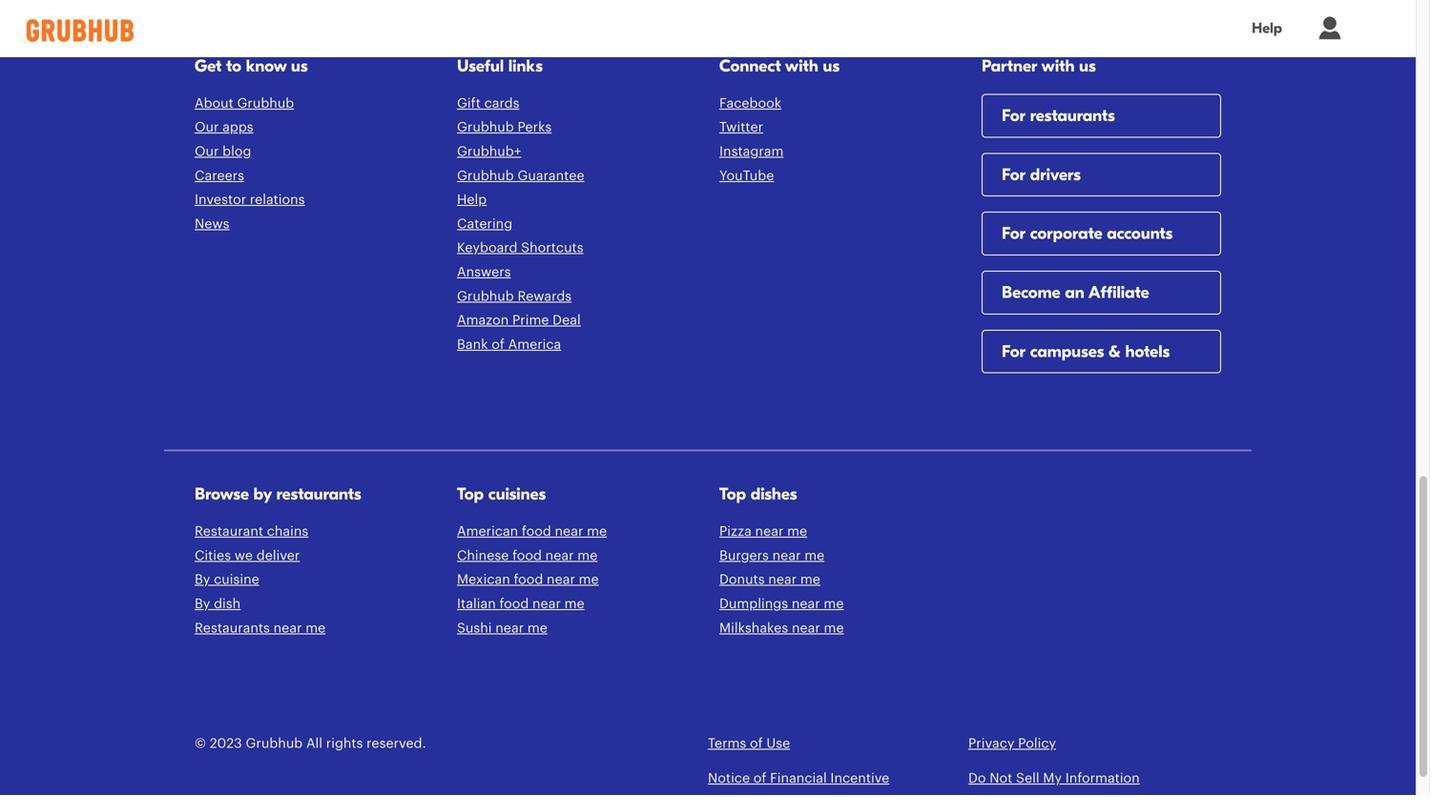 Task type: locate. For each thing, give the bounding box(es) containing it.
chains
[[267, 525, 309, 539]]

1 vertical spatial restaurants
[[276, 485, 361, 505]]

food down chinese food near me link at the bottom left
[[514, 574, 543, 587]]

2 us from the left
[[823, 56, 840, 76]]

cuisines
[[488, 485, 546, 505]]

near right restaurants
[[274, 622, 302, 635]]

grubhub perks
[[457, 121, 552, 134]]

2 by from the top
[[195, 598, 210, 611]]

cities we deliver link
[[195, 550, 300, 563]]

1 horizontal spatial help
[[1252, 20, 1283, 37]]

donuts
[[720, 574, 765, 587]]

0 horizontal spatial us
[[291, 56, 308, 76]]

near down chinese food near me link at the bottom left
[[547, 574, 575, 587]]

by left dish
[[195, 598, 210, 611]]

keyboard shortcuts
[[457, 242, 584, 255]]

milkshakes near me
[[720, 622, 844, 635]]

of right bank
[[492, 338, 505, 352]]

deal
[[553, 314, 581, 327]]

top up american
[[457, 485, 484, 505]]

near down italian food near me
[[496, 622, 524, 635]]

0 vertical spatial by
[[195, 574, 210, 587]]

restaurants up chains
[[276, 485, 361, 505]]

rights
[[326, 738, 363, 751]]

2 top from the left
[[720, 485, 746, 505]]

restaurants near me
[[195, 622, 326, 635]]

food up mexican food near me link
[[513, 550, 542, 563]]

2 for from the top
[[1002, 165, 1026, 185]]

with right connect
[[785, 56, 819, 76]]

1 vertical spatial our
[[195, 145, 219, 158]]

shortcuts
[[521, 242, 584, 255]]

0 vertical spatial help
[[1252, 20, 1283, 37]]

cities
[[195, 550, 231, 563]]

near up chinese food near me link at the bottom left
[[555, 525, 584, 539]]

restaurant chains
[[195, 525, 309, 539]]

youtube
[[720, 169, 774, 183]]

campuses
[[1031, 342, 1105, 362]]

food up chinese food near me link at the bottom left
[[522, 525, 551, 539]]

2 with from the left
[[1042, 56, 1075, 76]]

1 top from the left
[[457, 485, 484, 505]]

catering link
[[457, 218, 513, 231]]

for left 'corporate'
[[1002, 224, 1026, 244]]

of for notice
[[754, 772, 767, 786]]

for campuses & hotels
[[1002, 342, 1170, 362]]

0 horizontal spatial top
[[457, 485, 484, 505]]

1 our from the top
[[195, 121, 219, 134]]

by for by dish
[[195, 598, 210, 611]]

notice of financial incentive
[[708, 772, 890, 786]]

near up donuts near me
[[773, 550, 801, 563]]

grubhub down answers link
[[457, 290, 514, 303]]

policy
[[1018, 738, 1057, 751]]

burgers near me
[[720, 550, 825, 563]]

with
[[785, 56, 819, 76], [1042, 56, 1075, 76]]

restaurants down partner with us
[[1031, 106, 1115, 126]]

mexican food near me link
[[457, 574, 599, 587]]

of
[[492, 338, 505, 352], [750, 738, 763, 751], [754, 772, 767, 786]]

by down cities
[[195, 574, 210, 587]]

terms of use link
[[708, 738, 790, 751]]

restaurants
[[195, 622, 270, 635]]

1 by from the top
[[195, 574, 210, 587]]

top
[[457, 485, 484, 505], [720, 485, 746, 505]]

me up "dumplings near me"
[[801, 574, 821, 587]]

with right partner
[[1042, 56, 1075, 76]]

near up milkshakes near me link
[[792, 598, 821, 611]]

1 for from the top
[[1002, 106, 1026, 126]]

0 horizontal spatial help
[[457, 193, 487, 207]]

investor relations
[[195, 193, 305, 207]]

grubhub guarantee link
[[457, 169, 585, 183]]

of left use
[[750, 738, 763, 751]]

our
[[195, 121, 219, 134], [195, 145, 219, 158]]

us right connect
[[823, 56, 840, 76]]

1 horizontal spatial help link
[[1233, 7, 1302, 50]]

donuts near me
[[720, 574, 821, 587]]

grubhub rewards
[[457, 290, 572, 303]]

for for for restaurants
[[1002, 106, 1026, 126]]

our up careers
[[195, 145, 219, 158]]

food for italian
[[500, 598, 529, 611]]

grubhub
[[237, 97, 294, 110], [457, 121, 514, 134], [457, 169, 514, 183], [457, 290, 514, 303], [246, 738, 303, 751]]

cuisine
[[214, 574, 259, 587]]

1 vertical spatial help
[[457, 193, 487, 207]]

food for mexican
[[514, 574, 543, 587]]

1 vertical spatial of
[[750, 738, 763, 751]]

1 vertical spatial by
[[195, 598, 210, 611]]

youtube link
[[720, 169, 774, 183]]

gift cards link
[[457, 97, 520, 110]]

me up milkshakes near me link
[[824, 598, 844, 611]]

of for bank
[[492, 338, 505, 352]]

know
[[246, 56, 287, 76]]

dumplings near me
[[720, 598, 844, 611]]

notice of financial incentive link
[[708, 772, 890, 786]]

me right restaurants
[[306, 622, 326, 635]]

do
[[969, 772, 986, 786]]

for for for corporate accounts
[[1002, 224, 1026, 244]]

my
[[1043, 772, 1062, 786]]

0 vertical spatial restaurants
[[1031, 106, 1115, 126]]

0 horizontal spatial help link
[[457, 193, 487, 207]]

accounts
[[1107, 224, 1173, 244]]

0 horizontal spatial with
[[785, 56, 819, 76]]

for left the drivers
[[1002, 165, 1026, 185]]

all
[[306, 738, 323, 751]]

1 horizontal spatial top
[[720, 485, 746, 505]]

for down partner
[[1002, 106, 1026, 126]]

0 horizontal spatial restaurants
[[276, 485, 361, 505]]

affiliate
[[1089, 283, 1150, 303]]

3 us from the left
[[1080, 56, 1096, 76]]

top up pizza
[[720, 485, 746, 505]]

our blog
[[195, 145, 251, 158]]

dumplings near me link
[[720, 598, 844, 611]]

me down mexican food near me
[[565, 598, 585, 611]]

notice
[[708, 772, 750, 786]]

grubhub for grubhub rewards
[[457, 290, 514, 303]]

me down chinese food near me
[[579, 574, 599, 587]]

grubhub for grubhub perks
[[457, 121, 514, 134]]

instagram
[[720, 145, 784, 158]]

prime
[[512, 314, 549, 327]]

1 with from the left
[[785, 56, 819, 76]]

to
[[226, 56, 242, 76]]

0 vertical spatial of
[[492, 338, 505, 352]]

cards
[[484, 97, 520, 110]]

me down dumplings near me link
[[824, 622, 844, 635]]

help
[[1252, 20, 1283, 37], [457, 193, 487, 207]]

grubhub down grubhub+
[[457, 169, 514, 183]]

chinese food near me link
[[457, 550, 598, 563]]

us right know
[[291, 56, 308, 76]]

top for top cuisines
[[457, 485, 484, 505]]

me
[[587, 525, 607, 539], [788, 525, 808, 539], [578, 550, 598, 563], [805, 550, 825, 563], [579, 574, 599, 587], [801, 574, 821, 587], [565, 598, 585, 611], [824, 598, 844, 611], [306, 622, 326, 635], [528, 622, 548, 635], [824, 622, 844, 635]]

our for our blog
[[195, 145, 219, 158]]

food for chinese
[[513, 550, 542, 563]]

for drivers link
[[982, 153, 1222, 390]]

useful links
[[457, 56, 543, 76]]

for corporate accounts
[[1002, 224, 1173, 244]]

help link
[[1233, 7, 1302, 50], [457, 193, 487, 207]]

american food near me
[[457, 525, 607, 539]]

amazon prime deal
[[457, 314, 581, 327]]

italian food near me link
[[457, 598, 585, 611]]

4 for from the top
[[1002, 342, 1026, 362]]

2023
[[210, 738, 242, 751]]

for drivers
[[1002, 165, 1081, 185]]

0 vertical spatial our
[[195, 121, 219, 134]]

3 for from the top
[[1002, 224, 1026, 244]]

me up chinese food near me link at the bottom left
[[587, 525, 607, 539]]

of right the notice at the bottom
[[754, 772, 767, 786]]

grubhub down gift cards link
[[457, 121, 514, 134]]

sell
[[1016, 772, 1040, 786]]

1 horizontal spatial us
[[823, 56, 840, 76]]

2 vertical spatial of
[[754, 772, 767, 786]]

2 horizontal spatial us
[[1080, 56, 1096, 76]]

by cuisine
[[195, 574, 259, 587]]

for left campuses
[[1002, 342, 1026, 362]]

grubhub perks link
[[457, 121, 552, 134]]

an
[[1065, 283, 1085, 303]]

pizza near me
[[720, 525, 808, 539]]

food up sushi near me
[[500, 598, 529, 611]]

america
[[508, 338, 561, 352]]

not
[[990, 772, 1013, 786]]

american food near me link
[[457, 525, 607, 539]]

1 horizontal spatial with
[[1042, 56, 1075, 76]]

with for connect
[[785, 56, 819, 76]]

2 our from the top
[[195, 145, 219, 158]]

us up for restaurants
[[1080, 56, 1096, 76]]

investor relations link
[[195, 193, 305, 207]]

our down 'about'
[[195, 121, 219, 134]]



Task type: vqa. For each thing, say whether or not it's contained in the screenshot.


Task type: describe. For each thing, give the bounding box(es) containing it.
sushi
[[457, 622, 492, 635]]

do not sell my information
[[969, 772, 1140, 786]]

near down mexican food near me link
[[533, 598, 561, 611]]

gift cards
[[457, 97, 520, 110]]

apps
[[223, 121, 254, 134]]

us for connect with us
[[823, 56, 840, 76]]

our for our apps
[[195, 121, 219, 134]]

1 us from the left
[[291, 56, 308, 76]]

grubhub left all
[[246, 738, 303, 751]]

partner
[[982, 56, 1038, 76]]

about grubhub link
[[195, 97, 294, 110]]

useful
[[457, 56, 504, 76]]

milkshakes
[[720, 622, 789, 635]]

sushi near me link
[[457, 622, 548, 635]]

help for help link to the top
[[1252, 20, 1283, 37]]

partner with us
[[982, 56, 1096, 76]]

me up 'burgers near me' link
[[788, 525, 808, 539]]

bank
[[457, 338, 488, 352]]

terms of use
[[708, 738, 790, 751]]

dumplings
[[720, 598, 788, 611]]

chinese
[[457, 550, 509, 563]]

careers link
[[195, 169, 244, 183]]

cities we deliver
[[195, 550, 300, 563]]

corporate
[[1031, 224, 1103, 244]]

0 vertical spatial help link
[[1233, 7, 1302, 50]]

perks
[[518, 121, 552, 134]]

by dish
[[195, 598, 241, 611]]

our blog link
[[195, 145, 251, 158]]

we
[[235, 550, 253, 563]]

catering
[[457, 218, 513, 231]]

grubhub image
[[19, 19, 141, 42]]

restaurants near me link
[[195, 622, 326, 635]]

privacy
[[969, 738, 1015, 751]]

donuts near me link
[[720, 574, 821, 587]]

top dishes
[[720, 485, 797, 505]]

grubhub up apps
[[237, 97, 294, 110]]

reserved.
[[367, 738, 426, 751]]

news
[[195, 218, 230, 231]]

rewards
[[518, 290, 572, 303]]

me down italian food near me 'link'
[[528, 622, 548, 635]]

bank of america link
[[457, 338, 561, 352]]

instagram link
[[720, 145, 784, 158]]

by for by cuisine
[[195, 574, 210, 587]]

connect
[[720, 56, 781, 76]]

twitter link
[[720, 121, 764, 134]]

answers
[[457, 266, 511, 279]]

by
[[254, 485, 272, 505]]

1 vertical spatial help link
[[457, 193, 487, 207]]

us for partner with us
[[1080, 56, 1096, 76]]

for for for drivers
[[1002, 165, 1026, 185]]

information
[[1066, 772, 1140, 786]]

italian food near me
[[457, 598, 585, 611]]

about grubhub
[[195, 97, 294, 110]]

browse
[[195, 485, 249, 505]]

facebook
[[720, 97, 782, 110]]

twitter
[[720, 121, 764, 134]]

restaurant chains link
[[195, 525, 309, 539]]

become an affiliate link
[[982, 271, 1222, 508]]

answers link
[[457, 266, 511, 279]]

with for partner
[[1042, 56, 1075, 76]]

near up dumplings near me link
[[769, 574, 797, 587]]

about
[[195, 97, 234, 110]]

bank of america
[[457, 338, 561, 352]]

get
[[195, 56, 222, 76]]

our apps
[[195, 121, 254, 134]]

financial
[[770, 772, 827, 786]]

amazon prime deal link
[[457, 314, 581, 327]]

help for bottom help link
[[457, 193, 487, 207]]

grubhub+
[[457, 145, 521, 158]]

grubhub+ link
[[457, 145, 521, 158]]

near up 'burgers near me'
[[755, 525, 784, 539]]

milkshakes near me link
[[720, 622, 844, 635]]

for for for campuses & hotels
[[1002, 342, 1026, 362]]

browse by restaurants
[[195, 485, 361, 505]]

become an affiliate
[[1002, 283, 1150, 303]]

top cuisines
[[457, 485, 546, 505]]

for restaurants
[[1002, 106, 1115, 126]]

restaurant
[[195, 525, 263, 539]]

hotels
[[1126, 342, 1170, 362]]

sushi near me
[[457, 622, 548, 635]]

relations
[[250, 193, 305, 207]]

me down american food near me
[[578, 550, 598, 563]]

terms
[[708, 738, 747, 751]]

me up donuts near me
[[805, 550, 825, 563]]

amazon
[[457, 314, 509, 327]]

for campuses & hotels link
[[982, 330, 1222, 567]]

by dish link
[[195, 598, 241, 611]]

near down dumplings near me link
[[792, 622, 821, 635]]

&
[[1109, 342, 1121, 362]]

food for american
[[522, 525, 551, 539]]

1 horizontal spatial restaurants
[[1031, 106, 1115, 126]]

of for terms
[[750, 738, 763, 751]]

mexican food near me
[[457, 574, 599, 587]]

top for top dishes
[[720, 485, 746, 505]]

become
[[1002, 283, 1061, 303]]

near down american food near me
[[546, 550, 574, 563]]

guarantee
[[518, 169, 585, 183]]

gift
[[457, 97, 481, 110]]

privacy policy link
[[969, 738, 1057, 751]]

pizza near me link
[[720, 525, 808, 539]]

keyboard shortcuts link
[[457, 242, 584, 255]]

grubhub for grubhub guarantee
[[457, 169, 514, 183]]



